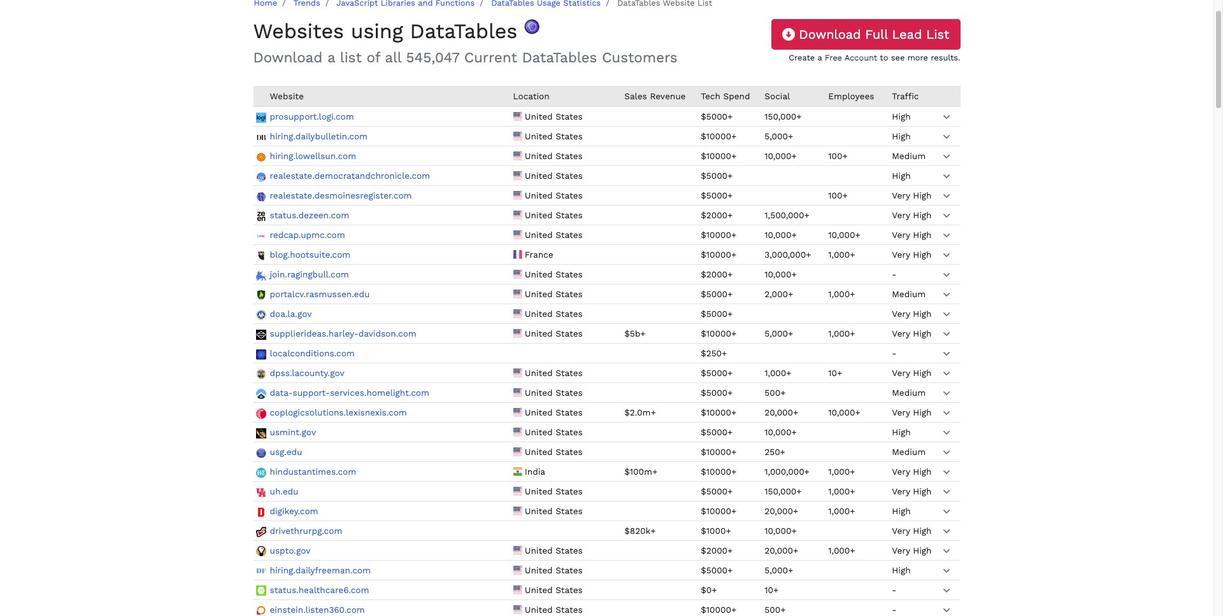 Task type: vqa. For each thing, say whether or not it's contained in the screenshot.
the rightmost Download
yes



Task type: locate. For each thing, give the bounding box(es) containing it.
2 l image from the top
[[256, 350, 267, 360]]

1 vertical spatial 5,000+
[[765, 329, 793, 339]]

2 vertical spatial 20,000+
[[765, 546, 799, 556]]

$2000+
[[701, 210, 733, 221], [701, 270, 733, 280], [701, 546, 733, 556]]

3 chevron down image from the top
[[943, 252, 951, 259]]

very high
[[892, 191, 932, 201], [892, 210, 932, 221], [892, 230, 932, 240], [892, 250, 932, 260], [892, 309, 932, 319], [892, 329, 932, 339], [892, 368, 932, 378], [892, 408, 932, 418], [892, 467, 932, 477], [892, 487, 932, 497], [892, 526, 932, 536], [892, 546, 932, 556]]

1,000+
[[829, 250, 855, 260], [829, 289, 855, 300], [829, 329, 855, 339], [765, 368, 792, 378], [829, 467, 855, 477], [829, 487, 855, 497], [829, 507, 855, 517], [829, 546, 855, 556]]

5 $5000+ from the top
[[701, 309, 733, 319]]

l image for localconditions.com
[[256, 350, 267, 360]]

9 united from the top
[[525, 289, 553, 300]]

l image
[[256, 310, 267, 320], [256, 350, 267, 360], [256, 606, 267, 616]]

3 united states from the top
[[522, 151, 583, 161]]

10 $10000+ from the top
[[701, 605, 737, 615]]

10 very from the top
[[892, 487, 910, 497]]

3 $10000+ from the top
[[701, 230, 737, 240]]

0 vertical spatial download
[[799, 27, 861, 42]]

8 $10000+ from the top
[[701, 467, 737, 477]]

1 vertical spatial u image
[[256, 488, 267, 498]]

4 states from the top
[[556, 171, 583, 181]]

2 vertical spatial h image
[[256, 468, 267, 478]]

$10000+ for hiring.lowellsun.com
[[701, 151, 737, 161]]

5,000+
[[765, 131, 793, 142], [765, 329, 793, 339], [765, 566, 793, 576]]

$10000+ for coplogicsolutions.lexisnexis.com
[[701, 408, 737, 418]]

u image for redcap.upmc.com
[[256, 231, 267, 241]]

4 $5000+ from the top
[[701, 289, 733, 300]]

1 vertical spatial u image
[[256, 448, 267, 458]]

very for coplogicsolutions.lexisnexis.com
[[892, 408, 910, 418]]

l image for coplogicsolutions.lexisnexis.com
[[256, 409, 267, 419]]

150,000+
[[765, 112, 802, 122], [765, 487, 802, 497]]

21 states from the top
[[556, 585, 583, 596]]

1 vertical spatial r image
[[256, 290, 267, 301]]

0 vertical spatial d image
[[256, 132, 267, 143]]

states for dpss.lacounty.gov
[[556, 368, 583, 378]]

blog.hootsuite.com
[[270, 250, 351, 260]]

4 medium from the top
[[892, 447, 926, 457]]

8 very from the top
[[892, 408, 910, 418]]

chevron down image for usg.edu
[[943, 449, 951, 457]]

l image left doa.la.gov
[[256, 310, 267, 320]]

$10000+
[[701, 131, 737, 142], [701, 151, 737, 161], [701, 230, 737, 240], [701, 250, 737, 260], [701, 329, 737, 339], [701, 408, 737, 418], [701, 447, 737, 457], [701, 467, 737, 477], [701, 507, 737, 517], [701, 605, 737, 615]]

17 states from the top
[[556, 487, 583, 497]]

19 states from the top
[[556, 546, 583, 556]]

150,000+ down 1,000,000+
[[765, 487, 802, 497]]

0 vertical spatial $2000+
[[701, 210, 733, 221]]

h image
[[256, 389, 267, 399], [256, 586, 267, 597]]

0 vertical spatial h image
[[256, 389, 267, 399]]

2 vertical spatial u image
[[256, 547, 267, 557]]

20,000+
[[765, 408, 799, 418], [765, 507, 799, 517], [765, 546, 799, 556]]

22 states from the top
[[556, 605, 583, 615]]

10,000+ for hiring.lowellsun.com
[[765, 151, 797, 161]]

2 united states from the top
[[522, 131, 583, 142]]

1 500+ from the top
[[765, 388, 786, 398]]

united states for status.dezeen.com
[[522, 210, 583, 221]]

16 united from the top
[[525, 447, 553, 457]]

7 chevron down image from the top
[[943, 528, 951, 536]]

u image left usg.edu
[[256, 448, 267, 458]]

5 d image from the top
[[256, 567, 267, 577]]

datatables
[[410, 19, 517, 43], [522, 49, 597, 65]]

1 vertical spatial h image
[[256, 330, 267, 340]]

0 vertical spatial u image
[[256, 231, 267, 241]]

data-
[[270, 388, 293, 398]]

very high for status.dezeen.com
[[892, 210, 932, 221]]

high
[[892, 112, 911, 122], [892, 131, 911, 142], [892, 171, 911, 181], [913, 191, 932, 201], [913, 210, 932, 221], [913, 230, 932, 240], [913, 250, 932, 260], [913, 309, 932, 319], [913, 329, 932, 339], [913, 368, 932, 378], [913, 408, 932, 418], [892, 428, 911, 438], [913, 467, 932, 477], [913, 487, 932, 497], [892, 507, 911, 517], [913, 526, 932, 536], [913, 546, 932, 556], [892, 566, 911, 576]]

2 d image from the top
[[256, 192, 267, 202]]

status.healthcare6.com
[[270, 585, 369, 596]]

1 united from the top
[[525, 112, 553, 122]]

12 states from the top
[[556, 368, 583, 378]]

0 vertical spatial 10+
[[829, 368, 843, 378]]

r image left join.ragingbull.com at the left of page
[[256, 271, 267, 281]]

datatables down datatables image
[[522, 49, 597, 65]]

very for doa.la.gov
[[892, 309, 910, 319]]

united for hiring.dailyfreeman.com
[[525, 566, 553, 576]]

1 vertical spatial 150,000+
[[765, 487, 802, 497]]

8 united from the top
[[525, 270, 553, 280]]

18 united states from the top
[[522, 507, 583, 517]]

states for usmint.gov
[[556, 428, 583, 438]]

sales revenue
[[625, 91, 686, 101]]

6 chevron down image from the top
[[943, 271, 951, 279]]

7 very high from the top
[[892, 368, 932, 378]]

d image for hiring.dailyfreeman.com
[[256, 567, 267, 577]]

realestate.desmoinesregister.com
[[270, 191, 412, 201]]

1 h image from the top
[[256, 389, 267, 399]]

0 vertical spatial 150,000+
[[765, 112, 802, 122]]

very high for realestate.desmoinesregister.com
[[892, 191, 932, 201]]

chevron down image for status.dezeen.com
[[943, 212, 951, 220]]

13 chevron down image from the top
[[943, 449, 951, 457]]

20,000+ for uspto.gov
[[765, 546, 799, 556]]

14 united from the top
[[525, 408, 553, 418]]

1 vertical spatial d image
[[256, 192, 267, 202]]

a for create
[[818, 53, 822, 63]]

chevron down image for dpss.lacounty.gov
[[943, 370, 951, 378]]

to
[[880, 53, 888, 63]]

7 states from the top
[[556, 230, 583, 240]]

redcap.upmc.com
[[270, 230, 345, 240]]

$5000+ for usmint.gov
[[701, 428, 733, 438]]

u image left usmint.gov at the left of the page
[[256, 429, 267, 439]]

united states for prosupport.logi.com
[[522, 112, 583, 122]]

states for uspto.gov
[[556, 546, 583, 556]]

5 states from the top
[[556, 191, 583, 201]]

0 vertical spatial 20,000+
[[765, 408, 799, 418]]

20 united from the top
[[525, 566, 553, 576]]

$5000+ for doa.la.gov
[[701, 309, 733, 319]]

10,000+
[[765, 151, 797, 161], [765, 230, 797, 240], [829, 230, 861, 240], [765, 270, 797, 280], [829, 408, 861, 418], [765, 428, 797, 438], [765, 526, 797, 536]]

500+
[[765, 388, 786, 398], [765, 605, 786, 615]]

3 - from the top
[[892, 585, 897, 596]]

1 vertical spatial download
[[253, 49, 323, 65]]

1 vertical spatial 20,000+
[[765, 507, 799, 517]]

hiring.dailybulletin.com
[[270, 131, 368, 142]]

0 vertical spatial 100+
[[829, 151, 848, 161]]

r image left the portalcv.rasmussen.edu
[[256, 290, 267, 301]]

download up free
[[799, 27, 861, 42]]

chevron down image for blog.hootsuite.com
[[943, 252, 951, 259]]

5 very high from the top
[[892, 309, 932, 319]]

2 l image from the top
[[256, 152, 267, 162]]

10 united states from the top
[[522, 309, 583, 319]]

16 chevron down image from the top
[[943, 548, 951, 555]]

medium
[[892, 151, 926, 161], [892, 289, 926, 300], [892, 388, 926, 398], [892, 447, 926, 457]]

2 vertical spatial $2000+
[[701, 546, 733, 556]]

h image left data-
[[256, 389, 267, 399]]

11 united from the top
[[525, 329, 553, 339]]

9 chevron down image from the top
[[943, 350, 951, 358]]

h image
[[256, 251, 267, 261], [256, 330, 267, 340], [256, 468, 267, 478]]

0 horizontal spatial datatables
[[410, 19, 517, 43]]

$5000+ for prosupport.logi.com
[[701, 112, 733, 122]]

1,000+ for uspto.gov
[[829, 546, 855, 556]]

9 united states from the top
[[522, 289, 583, 300]]

usmint.gov
[[270, 428, 316, 438]]

$0+
[[701, 585, 717, 596]]

10 states from the top
[[556, 309, 583, 319]]

0 vertical spatial h image
[[256, 251, 267, 261]]

very high for doa.la.gov
[[892, 309, 932, 319]]

hindustantimes.com
[[270, 467, 356, 477]]

3 very high from the top
[[892, 230, 932, 240]]

14 states from the top
[[556, 408, 583, 418]]

14 united states from the top
[[522, 408, 583, 418]]

$5000+ for dpss.lacounty.gov
[[701, 368, 733, 378]]

12 united states from the top
[[522, 368, 583, 378]]

d image
[[256, 132, 267, 143], [256, 192, 267, 202]]

2 100+ from the top
[[829, 191, 848, 201]]

h image left status.healthcare6.com at the left bottom
[[256, 586, 267, 597]]

5 chevron down image from the top
[[943, 429, 951, 437]]

3 5,000+ from the top
[[765, 566, 793, 576]]

data-support-services.homelight.com
[[270, 388, 429, 398]]

download
[[799, 27, 861, 42], [253, 49, 323, 65]]

sales
[[625, 91, 647, 101]]

4 - from the top
[[892, 605, 897, 615]]

10+
[[829, 368, 843, 378], [765, 585, 779, 596]]

19 united from the top
[[525, 546, 553, 556]]

1 horizontal spatial a
[[818, 53, 822, 63]]

u image left uh.edu
[[256, 488, 267, 498]]

8 chevron down image from the top
[[943, 587, 951, 595]]

$10000+ for blog.hootsuite.com
[[701, 250, 737, 260]]

11 states from the top
[[556, 329, 583, 339]]

$5000+ for hiring.dailyfreeman.com
[[701, 566, 733, 576]]

18 chevron down image from the top
[[943, 607, 951, 615]]

chevron down image for hiring.lowellsun.com
[[943, 153, 951, 160]]

united states for dpss.lacounty.gov
[[522, 368, 583, 378]]

united states for realestate.desmoinesregister.com
[[522, 191, 583, 201]]

chevron down image for hiring.dailyfreeman.com
[[943, 567, 951, 575]]

l image left localconditions.com
[[256, 350, 267, 360]]

india
[[522, 467, 545, 477]]

states for digikey.com
[[556, 507, 583, 517]]

states for portalcv.rasmussen.edu
[[556, 289, 583, 300]]

realestate.democratandchronicle.com
[[270, 171, 430, 181]]

h image left blog.hootsuite.com
[[256, 251, 267, 261]]

datatables up download a list of all 545,047 current datatables customers in the top of the page
[[410, 19, 517, 43]]

4 united states from the top
[[522, 171, 583, 181]]

1 very from the top
[[892, 191, 910, 201]]

10,000+ for join.ragingbull.com
[[765, 270, 797, 280]]

$1000+
[[701, 526, 731, 536]]

0 horizontal spatial a
[[327, 49, 335, 65]]

1 r image from the top
[[256, 271, 267, 281]]

traffic
[[892, 91, 919, 101]]

chevron down image
[[943, 133, 951, 141], [943, 212, 951, 220], [943, 252, 951, 259], [943, 311, 951, 318], [943, 429, 951, 437], [943, 508, 951, 516], [943, 528, 951, 536], [943, 587, 951, 595]]

11 chevron down image from the top
[[943, 390, 951, 397]]

1 vertical spatial l image
[[256, 350, 267, 360]]

see
[[891, 53, 905, 63]]

d image
[[256, 172, 267, 182], [256, 211, 267, 222], [256, 508, 267, 518], [256, 527, 267, 537], [256, 567, 267, 577]]

l image
[[256, 113, 267, 123], [256, 152, 267, 162], [256, 369, 267, 380], [256, 409, 267, 419]]

15 united from the top
[[525, 428, 553, 438]]

$5000+
[[701, 112, 733, 122], [701, 171, 733, 181], [701, 191, 733, 201], [701, 289, 733, 300], [701, 309, 733, 319], [701, 368, 733, 378], [701, 388, 733, 398], [701, 428, 733, 438], [701, 487, 733, 497], [701, 566, 733, 576]]

download down websites
[[253, 49, 323, 65]]

2 u image from the top
[[256, 448, 267, 458]]

davidson.com
[[359, 329, 417, 339]]

united states for digikey.com
[[522, 507, 583, 517]]

3 h image from the top
[[256, 468, 267, 478]]

united states for einstein.listen360.com
[[522, 605, 583, 615]]

5 $10000+ from the top
[[701, 329, 737, 339]]

very for redcap.upmc.com
[[892, 230, 910, 240]]

1 vertical spatial 100+
[[829, 191, 848, 201]]

localconditions.com
[[270, 349, 355, 359]]

u image
[[256, 231, 267, 241], [256, 448, 267, 458], [256, 547, 267, 557]]

20,000+ for digikey.com
[[765, 507, 799, 517]]

united states
[[522, 112, 583, 122], [522, 131, 583, 142], [522, 151, 583, 161], [522, 171, 583, 181], [522, 191, 583, 201], [522, 210, 583, 221], [522, 230, 583, 240], [522, 270, 583, 280], [522, 289, 583, 300], [522, 309, 583, 319], [522, 329, 583, 339], [522, 368, 583, 378], [522, 388, 583, 398], [522, 408, 583, 418], [522, 428, 583, 438], [522, 447, 583, 457], [522, 487, 583, 497], [522, 507, 583, 517], [522, 546, 583, 556], [522, 566, 583, 576], [522, 585, 583, 596], [522, 605, 583, 615]]

all
[[385, 49, 401, 65]]

support-
[[293, 388, 330, 398]]

7 $10000+ from the top
[[701, 447, 737, 457]]

united for uh.edu
[[525, 487, 553, 497]]

3 very from the top
[[892, 230, 910, 240]]

3 d image from the top
[[256, 508, 267, 518]]

download full lead list
[[795, 27, 950, 42]]

2 r image from the top
[[256, 290, 267, 301]]

united for dpss.lacounty.gov
[[525, 368, 553, 378]]

150,000+ for very high
[[765, 487, 802, 497]]

7 chevron down image from the top
[[943, 291, 951, 299]]

14 chevron down image from the top
[[943, 469, 951, 476]]

1 $10000+ from the top
[[701, 131, 737, 142]]

0 horizontal spatial 10+
[[765, 585, 779, 596]]

2 h image from the top
[[256, 330, 267, 340]]

2 500+ from the top
[[765, 605, 786, 615]]

$10000+ for usg.edu
[[701, 447, 737, 457]]

united states for uspto.gov
[[522, 546, 583, 556]]

states for prosupport.logi.com
[[556, 112, 583, 122]]

12 united from the top
[[525, 368, 553, 378]]

employees
[[829, 91, 874, 101]]

3 l image from the top
[[256, 369, 267, 380]]

0 vertical spatial datatables
[[410, 19, 517, 43]]

13 united from the top
[[525, 388, 553, 398]]

15 states from the top
[[556, 428, 583, 438]]

1 vertical spatial h image
[[256, 586, 267, 597]]

11 very from the top
[[892, 526, 910, 536]]

18 states from the top
[[556, 507, 583, 517]]

150,000+ down the social on the right top
[[765, 112, 802, 122]]

22 united from the top
[[525, 605, 553, 615]]

very for realestate.desmoinesregister.com
[[892, 191, 910, 201]]

9 $5000+ from the top
[[701, 487, 733, 497]]

5 chevron down image from the top
[[943, 232, 951, 239]]

0 vertical spatial u image
[[256, 429, 267, 439]]

7 united states from the top
[[522, 230, 583, 240]]

1 l image from the top
[[256, 310, 267, 320]]

a left free
[[818, 53, 822, 63]]

d image for digikey.com
[[256, 508, 267, 518]]

states for realestate.democratandchronicle.com
[[556, 171, 583, 181]]

d image for realestate.desmoinesregister.com
[[256, 192, 267, 202]]

100+
[[829, 151, 848, 161], [829, 191, 848, 201]]

united states for hiring.dailyfreeman.com
[[522, 566, 583, 576]]

chevron down image
[[943, 113, 951, 121], [943, 153, 951, 160], [943, 173, 951, 180], [943, 192, 951, 200], [943, 232, 951, 239], [943, 271, 951, 279], [943, 291, 951, 299], [943, 331, 951, 338], [943, 350, 951, 358], [943, 370, 951, 378], [943, 390, 951, 397], [943, 410, 951, 417], [943, 449, 951, 457], [943, 469, 951, 476], [943, 488, 951, 496], [943, 548, 951, 555], [943, 567, 951, 575], [943, 607, 951, 615]]

h image left supplierideas.harley-
[[256, 330, 267, 340]]

states for usg.edu
[[556, 447, 583, 457]]

0 vertical spatial 5,000+
[[765, 131, 793, 142]]

6 chevron down image from the top
[[943, 508, 951, 516]]

united for supplierideas.harley-davidson.com
[[525, 329, 553, 339]]

2 150,000+ from the top
[[765, 487, 802, 497]]

u image for usmint.gov
[[256, 429, 267, 439]]

10,000+ for usmint.gov
[[765, 428, 797, 438]]

social
[[765, 91, 790, 101]]

download a list of all 545,047 current datatables customers
[[253, 49, 678, 65]]

customers
[[602, 49, 678, 65]]

1 - from the top
[[892, 270, 897, 280]]

1 vertical spatial 10+
[[765, 585, 779, 596]]

1 horizontal spatial download
[[799, 27, 861, 42]]

1 very high from the top
[[892, 191, 932, 201]]

0 horizontal spatial download
[[253, 49, 323, 65]]

very
[[892, 191, 910, 201], [892, 210, 910, 221], [892, 230, 910, 240], [892, 250, 910, 260], [892, 309, 910, 319], [892, 329, 910, 339], [892, 368, 910, 378], [892, 408, 910, 418], [892, 467, 910, 477], [892, 487, 910, 497], [892, 526, 910, 536], [892, 546, 910, 556]]

states for supplierideas.harley-davidson.com
[[556, 329, 583, 339]]

1 medium from the top
[[892, 151, 926, 161]]

$5b+
[[625, 329, 646, 339]]

2 vertical spatial l image
[[256, 606, 267, 616]]

-
[[892, 270, 897, 280], [892, 349, 897, 359], [892, 585, 897, 596], [892, 605, 897, 615]]

1 chevron down image from the top
[[943, 133, 951, 141]]

r image
[[256, 271, 267, 281], [256, 290, 267, 301]]

2 vertical spatial 5,000+
[[765, 566, 793, 576]]

$5000+ for realestate.democratandchronicle.com
[[701, 171, 733, 181]]

a left list
[[327, 49, 335, 65]]

u image left uspto.gov
[[256, 547, 267, 557]]

chevron down image for drivethrurpg.com
[[943, 528, 951, 536]]

12 very high from the top
[[892, 546, 932, 556]]

3 20,000+ from the top
[[765, 546, 799, 556]]

0 vertical spatial r image
[[256, 271, 267, 281]]

a
[[327, 49, 335, 65], [818, 53, 822, 63]]

3 chevron down image from the top
[[943, 173, 951, 180]]

$10000+ for redcap.upmc.com
[[701, 230, 737, 240]]

10 $5000+ from the top
[[701, 566, 733, 576]]

20 united states from the top
[[522, 566, 583, 576]]

hiring.lowellsun.com
[[270, 151, 356, 161]]

very high for drivethrurpg.com
[[892, 526, 932, 536]]

join.ragingbull.com
[[270, 270, 349, 280]]

10 united from the top
[[525, 309, 553, 319]]

supplierideas.harley-davidson.com
[[270, 329, 417, 339]]

4 very from the top
[[892, 250, 910, 260]]

0 vertical spatial l image
[[256, 310, 267, 320]]

2 h image from the top
[[256, 586, 267, 597]]

tech spend
[[701, 91, 750, 101]]

states for redcap.upmc.com
[[556, 230, 583, 240]]

500+ for $10000+
[[765, 605, 786, 615]]

account
[[845, 53, 878, 63]]

2,000+
[[765, 289, 793, 300]]

$2000+ for 20,000+
[[701, 546, 733, 556]]

l image left "einstein.listen360.com"
[[256, 606, 267, 616]]

2 u image from the top
[[256, 488, 267, 498]]

h image left hindustantimes.com
[[256, 468, 267, 478]]

portalcv.rasmussen.edu
[[270, 289, 370, 300]]

states for join.ragingbull.com
[[556, 270, 583, 280]]

1 vertical spatial $2000+
[[701, 270, 733, 280]]

united for prosupport.logi.com
[[525, 112, 553, 122]]

states for status.dezeen.com
[[556, 210, 583, 221]]

united for realestate.desmoinesregister.com
[[525, 191, 553, 201]]

states
[[556, 112, 583, 122], [556, 131, 583, 142], [556, 151, 583, 161], [556, 171, 583, 181], [556, 191, 583, 201], [556, 210, 583, 221], [556, 230, 583, 240], [556, 270, 583, 280], [556, 289, 583, 300], [556, 309, 583, 319], [556, 329, 583, 339], [556, 368, 583, 378], [556, 388, 583, 398], [556, 408, 583, 418], [556, 428, 583, 438], [556, 447, 583, 457], [556, 487, 583, 497], [556, 507, 583, 517], [556, 546, 583, 556], [556, 566, 583, 576], [556, 585, 583, 596], [556, 605, 583, 615]]

united for join.ragingbull.com
[[525, 270, 553, 280]]

1 vertical spatial 500+
[[765, 605, 786, 615]]

united
[[525, 112, 553, 122], [525, 131, 553, 142], [525, 151, 553, 161], [525, 171, 553, 181], [525, 191, 553, 201], [525, 210, 553, 221], [525, 230, 553, 240], [525, 270, 553, 280], [525, 289, 553, 300], [525, 309, 553, 319], [525, 329, 553, 339], [525, 368, 553, 378], [525, 388, 553, 398], [525, 408, 553, 418], [525, 428, 553, 438], [525, 447, 553, 457], [525, 487, 553, 497], [525, 507, 553, 517], [525, 546, 553, 556], [525, 566, 553, 576], [525, 585, 553, 596], [525, 605, 553, 615]]

u image for uspto.gov
[[256, 547, 267, 557]]

2 $10000+ from the top
[[701, 151, 737, 161]]

$10000+ for supplierideas.harley-davidson.com
[[701, 329, 737, 339]]

u image left "redcap.upmc.com"
[[256, 231, 267, 241]]

u image
[[256, 429, 267, 439], [256, 488, 267, 498]]

united for usg.edu
[[525, 447, 553, 457]]

drivethrurpg.com
[[270, 526, 342, 536]]

very for uh.edu
[[892, 487, 910, 497]]

0 vertical spatial 500+
[[765, 388, 786, 398]]

1 horizontal spatial datatables
[[522, 49, 597, 65]]

download for download full lead list
[[799, 27, 861, 42]]



Task type: describe. For each thing, give the bounding box(es) containing it.
$5000+ for portalcv.rasmussen.edu
[[701, 289, 733, 300]]

usg.edu
[[270, 447, 302, 457]]

2 - from the top
[[892, 349, 897, 359]]

einstein.listen360.com
[[270, 605, 365, 615]]

united states for usmint.gov
[[522, 428, 583, 438]]

of
[[367, 49, 380, 65]]

250+
[[765, 447, 786, 457]]

very for uspto.gov
[[892, 546, 910, 556]]

united for hiring.lowellsun.com
[[525, 151, 553, 161]]

doa.la.gov
[[270, 309, 312, 319]]

united for coplogicsolutions.lexisnexis.com
[[525, 408, 553, 418]]

chevron down image for einstein.listen360.com
[[943, 607, 951, 615]]

chevron down image for supplierideas.harley-davidson.com
[[943, 331, 951, 338]]

tech
[[701, 91, 721, 101]]

download full lead list link
[[771, 19, 961, 50]]

lead
[[892, 27, 922, 42]]

medium for 10,000+
[[892, 151, 926, 161]]

united for einstein.listen360.com
[[525, 605, 553, 615]]

medium for 500+
[[892, 388, 926, 398]]

545,047
[[406, 49, 459, 65]]

united for usmint.gov
[[525, 428, 553, 438]]

using
[[351, 19, 403, 43]]

united states for uh.edu
[[522, 487, 583, 497]]

location
[[513, 91, 550, 101]]

digikey.com
[[270, 507, 318, 517]]

$10000+ for hiring.dailybulletin.com
[[701, 131, 737, 142]]

medium for 2,000+
[[892, 289, 926, 300]]

more
[[908, 53, 928, 63]]

$820k+
[[625, 526, 656, 536]]

d image for hiring.dailybulletin.com
[[256, 132, 267, 143]]

united states for hiring.dailybulletin.com
[[522, 131, 583, 142]]

uh.edu
[[270, 487, 298, 497]]

united for uspto.gov
[[525, 546, 553, 556]]

- for 10,000+
[[892, 270, 897, 280]]

100+ for very high
[[829, 191, 848, 201]]

dpss.lacounty.gov
[[270, 368, 344, 378]]

chevron down image for localconditions.com
[[943, 350, 951, 358]]

united states for portalcv.rasmussen.edu
[[522, 289, 583, 300]]

united for digikey.com
[[525, 507, 553, 517]]

d image for status.dezeen.com
[[256, 211, 267, 222]]

r image for join.ragingbull.com
[[256, 271, 267, 281]]

create a free account to see more results.
[[789, 53, 961, 63]]

uspto.gov
[[270, 546, 311, 556]]

websites
[[253, 19, 344, 43]]

states for hiring.dailybulletin.com
[[556, 131, 583, 142]]

states for uh.edu
[[556, 487, 583, 497]]

h image for blog.hootsuite.com
[[256, 251, 267, 261]]

1 vertical spatial datatables
[[522, 49, 597, 65]]

500+ for $5000+
[[765, 388, 786, 398]]

20,000+ for coplogicsolutions.lexisnexis.com
[[765, 408, 799, 418]]

united states for status.healthcare6.com
[[522, 585, 583, 596]]

chevron down image for prosupport.logi.com
[[943, 113, 951, 121]]

websites using datatables
[[253, 19, 524, 43]]

very high for dpss.lacounty.gov
[[892, 368, 932, 378]]

very for hindustantimes.com
[[892, 467, 910, 477]]

$2.0m+
[[625, 408, 656, 418]]

status.dezeen.com
[[270, 210, 349, 221]]

current
[[464, 49, 517, 65]]

states for realestate.desmoinesregister.com
[[556, 191, 583, 201]]

1 horizontal spatial 10+
[[829, 368, 843, 378]]

arrow alt circle down image
[[782, 28, 795, 41]]

france
[[522, 250, 553, 260]]

very high for blog.hootsuite.com
[[892, 250, 932, 260]]

chevron down image for usmint.gov
[[943, 429, 951, 437]]

states for status.healthcare6.com
[[556, 585, 583, 596]]

5,000+ for supplierideas.harley-davidson.com
[[765, 329, 793, 339]]

united for status.healthcare6.com
[[525, 585, 553, 596]]

chevron down image for uspto.gov
[[943, 548, 951, 555]]

list
[[927, 27, 950, 42]]

supplierideas.harley-
[[270, 329, 359, 339]]

website
[[270, 91, 304, 101]]

download for download a list of all 545,047 current datatables customers
[[253, 49, 323, 65]]

5,000+ for hiring.dailyfreeman.com
[[765, 566, 793, 576]]

1,000,000+
[[765, 467, 810, 477]]

prosupport.logi.com
[[270, 112, 354, 122]]

chevron down image for digikey.com
[[943, 508, 951, 516]]

states for coplogicsolutions.lexisnexis.com
[[556, 408, 583, 418]]

l image for hiring.lowellsun.com
[[256, 152, 267, 162]]

services.homelight.com
[[330, 388, 429, 398]]

results.
[[931, 53, 961, 63]]

r image for portalcv.rasmussen.edu
[[256, 290, 267, 301]]

chevron down image for realestate.democratandchronicle.com
[[943, 173, 951, 180]]

10,000+ for redcap.upmc.com
[[765, 230, 797, 240]]

full
[[865, 27, 888, 42]]

united for hiring.dailybulletin.com
[[525, 131, 553, 142]]

united for realestate.democratandchronicle.com
[[525, 171, 553, 181]]

chevron down image for status.healthcare6.com
[[943, 587, 951, 595]]

chevron down image for coplogicsolutions.lexisnexis.com
[[943, 410, 951, 417]]

revenue
[[650, 91, 686, 101]]

datatables image
[[524, 19, 540, 35]]

very for supplierideas.harley-davidson.com
[[892, 329, 910, 339]]

l image for prosupport.logi.com
[[256, 113, 267, 123]]

chevron down image for redcap.upmc.com
[[943, 232, 951, 239]]

$250+
[[701, 349, 727, 359]]

united states for doa.la.gov
[[522, 309, 583, 319]]

spend
[[724, 91, 750, 101]]

l image for dpss.lacounty.gov
[[256, 369, 267, 380]]

l image for doa.la.gov
[[256, 310, 267, 320]]

very for dpss.lacounty.gov
[[892, 368, 910, 378]]

h image for data-support-services.homelight.com
[[256, 389, 267, 399]]

coplogicsolutions.lexisnexis.com
[[270, 408, 407, 418]]

free
[[825, 53, 842, 63]]

1,000+ for uh.edu
[[829, 487, 855, 497]]

$2000+ for 1,500,000+
[[701, 210, 733, 221]]

very high for redcap.upmc.com
[[892, 230, 932, 240]]

d image for realestate.democratandchronicle.com
[[256, 172, 267, 182]]

united states for coplogicsolutions.lexisnexis.com
[[522, 408, 583, 418]]

chevron down image for realestate.desmoinesregister.com
[[943, 192, 951, 200]]

chevron down image for hiring.dailybulletin.com
[[943, 133, 951, 141]]

united states for hiring.lowellsun.com
[[522, 151, 583, 161]]

- for 10+
[[892, 585, 897, 596]]

chevron down image for doa.la.gov
[[943, 311, 951, 318]]

list
[[340, 49, 362, 65]]

chevron down image for uh.edu
[[943, 488, 951, 496]]

very high for supplierideas.harley-davidson.com
[[892, 329, 932, 339]]

5,000+ for hiring.dailybulletin.com
[[765, 131, 793, 142]]

chevron down image for portalcv.rasmussen.edu
[[943, 291, 951, 299]]

100+ for medium
[[829, 151, 848, 161]]

$100m+
[[625, 467, 658, 477]]

3,000,000+
[[765, 250, 811, 260]]

states for hiring.dailyfreeman.com
[[556, 566, 583, 576]]

united for status.dezeen.com
[[525, 210, 553, 221]]

create
[[789, 53, 815, 63]]

10,000+ for drivethrurpg.com
[[765, 526, 797, 536]]

1,500,000+
[[765, 210, 810, 221]]

united states for supplierideas.harley-davidson.com
[[522, 329, 583, 339]]

united states for redcap.upmc.com
[[522, 230, 583, 240]]

$10000+ for digikey.com
[[701, 507, 737, 517]]

hiring.dailyfreeman.com
[[270, 566, 371, 576]]

united states for usg.edu
[[522, 447, 583, 457]]



